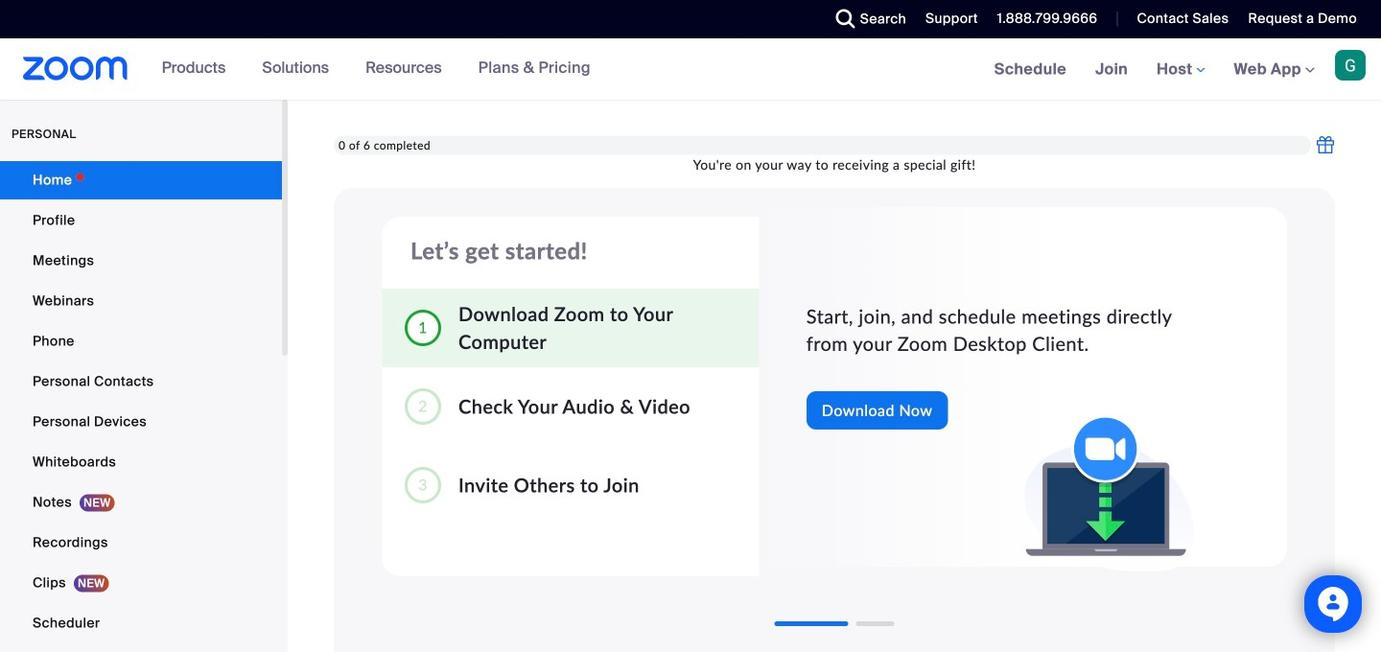 Task type: locate. For each thing, give the bounding box(es) containing it.
product information navigation
[[147, 38, 605, 100]]

banner
[[0, 38, 1381, 101]]

meetings navigation
[[980, 38, 1381, 101]]

zoom logo image
[[23, 57, 128, 81]]



Task type: describe. For each thing, give the bounding box(es) containing it.
personal menu menu
[[0, 161, 282, 652]]

profile picture image
[[1335, 50, 1366, 81]]



Task type: vqa. For each thing, say whether or not it's contained in the screenshot.
Pronouns text field
no



